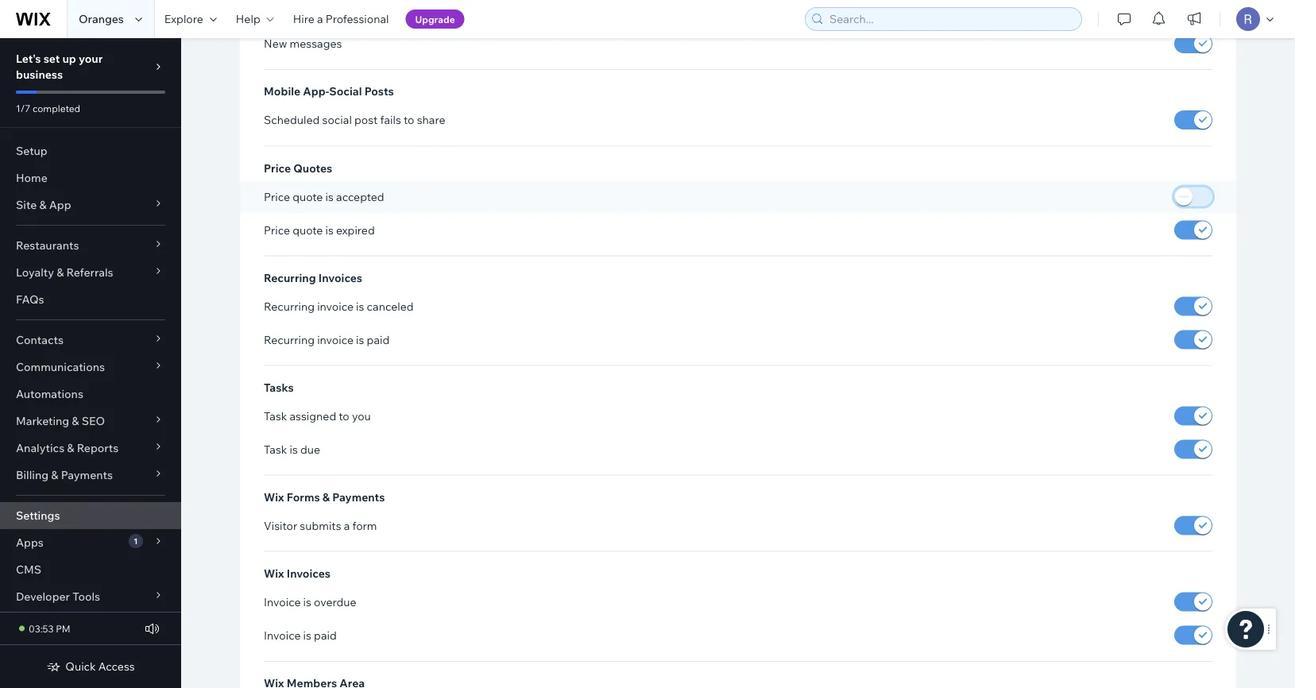 Task type: describe. For each thing, give the bounding box(es) containing it.
sidebar element
[[0, 38, 181, 688]]

& for billing
[[51, 468, 58, 482]]

setup link
[[0, 138, 181, 165]]

help button
[[226, 0, 284, 38]]

wix for wix forms & payments
[[264, 490, 284, 504]]

communications button
[[0, 354, 181, 381]]

1/7 completed
[[16, 102, 80, 114]]

price quotes
[[264, 161, 332, 175]]

communications
[[16, 360, 105, 374]]

post
[[355, 113, 378, 127]]

faqs
[[16, 293, 44, 306]]

billing & payments button
[[0, 462, 181, 489]]

home link
[[0, 165, 181, 192]]

restaurants button
[[0, 232, 181, 259]]

assigned
[[290, 409, 336, 423]]

quick access
[[65, 660, 135, 674]]

pm
[[56, 623, 71, 635]]

developer tools
[[16, 590, 100, 604]]

settings link
[[0, 502, 181, 529]]

billing
[[16, 468, 49, 482]]

accepted
[[336, 189, 384, 203]]

hire
[[293, 12, 315, 26]]

messages
[[290, 37, 342, 51]]

completed
[[33, 102, 80, 114]]

upgrade
[[415, 13, 455, 25]]

oranges
[[79, 12, 124, 26]]

developer tools button
[[0, 583, 181, 610]]

scheduled social post fails to share
[[264, 113, 445, 127]]

setup
[[16, 144, 47, 158]]

let's set up your business
[[16, 52, 103, 81]]

0 vertical spatial paid
[[367, 333, 390, 346]]

tools
[[72, 590, 100, 604]]

analytics & reports button
[[0, 435, 181, 462]]

invoice for canceled
[[317, 299, 354, 313]]

hire a professional link
[[284, 0, 399, 38]]

settings
[[16, 509, 60, 523]]

price quote is expired
[[264, 223, 375, 237]]

contacts button
[[0, 327, 181, 354]]

social
[[322, 113, 352, 127]]

due
[[300, 442, 320, 456]]

& right forms
[[323, 490, 330, 504]]

price for price quote is accepted
[[264, 189, 290, 203]]

task assigned to you
[[264, 409, 371, 423]]

1 horizontal spatial to
[[404, 113, 415, 127]]

quote for expired
[[293, 223, 323, 237]]

share
[[417, 113, 445, 127]]

apps
[[16, 536, 44, 550]]

0 horizontal spatial paid
[[314, 628, 337, 642]]

wix for wix invoices
[[264, 566, 284, 580]]

is left canceled
[[356, 299, 364, 313]]

business
[[16, 68, 63, 81]]

form
[[352, 519, 377, 533]]

new
[[264, 37, 287, 51]]

invoice for paid
[[317, 333, 354, 346]]

expired
[[336, 223, 375, 237]]

recurring invoice is paid
[[264, 333, 390, 346]]

payments inside dropdown button
[[61, 468, 113, 482]]

forms
[[287, 490, 320, 504]]

reports
[[77, 441, 119, 455]]

site & app button
[[0, 192, 181, 219]]

quotes
[[293, 161, 332, 175]]

mobile app-social posts
[[264, 84, 394, 98]]

up
[[62, 52, 76, 66]]

professional
[[326, 12, 389, 26]]

access
[[98, 660, 135, 674]]

invoice is overdue
[[264, 595, 357, 609]]

upgrade button
[[406, 10, 465, 29]]

& for loyalty
[[57, 265, 64, 279]]

marketing
[[16, 414, 69, 428]]



Task type: vqa. For each thing, say whether or not it's contained in the screenshot.
right Free plan available
no



Task type: locate. For each thing, give the bounding box(es) containing it.
1 vertical spatial wix
[[264, 566, 284, 580]]

explore
[[164, 12, 203, 26]]

0 vertical spatial wix
[[264, 490, 284, 504]]

recurring for recurring invoice is paid
[[264, 333, 315, 346]]

& for site
[[39, 198, 47, 212]]

to left 'you'
[[339, 409, 350, 423]]

price down price quote is accepted
[[264, 223, 290, 237]]

03:53
[[29, 623, 54, 635]]

cms
[[16, 563, 41, 577]]

& right billing at the left
[[51, 468, 58, 482]]

1/7
[[16, 102, 30, 114]]

task for task is due
[[264, 442, 287, 456]]

you
[[352, 409, 371, 423]]

& for analytics
[[67, 441, 74, 455]]

help
[[236, 12, 260, 26]]

2 vertical spatial recurring
[[264, 333, 315, 346]]

set
[[43, 52, 60, 66]]

developer
[[16, 590, 70, 604]]

billing & payments
[[16, 468, 113, 482]]

1 vertical spatial payments
[[333, 490, 385, 504]]

let's
[[16, 52, 41, 66]]

0 horizontal spatial to
[[339, 409, 350, 423]]

task is due
[[264, 442, 320, 456]]

a
[[317, 12, 323, 26], [344, 519, 350, 533]]

1 invoice from the top
[[264, 595, 301, 609]]

1 wix from the top
[[264, 490, 284, 504]]

1 horizontal spatial payments
[[333, 490, 385, 504]]

0 vertical spatial invoice
[[317, 299, 354, 313]]

invoice
[[317, 299, 354, 313], [317, 333, 354, 346]]

1 horizontal spatial paid
[[367, 333, 390, 346]]

0 vertical spatial recurring
[[264, 271, 316, 284]]

2 invoice from the top
[[264, 628, 301, 642]]

task left due
[[264, 442, 287, 456]]

fails
[[380, 113, 401, 127]]

quote for accepted
[[293, 189, 323, 203]]

quote down price quote is accepted
[[293, 223, 323, 237]]

invoice
[[264, 595, 301, 609], [264, 628, 301, 642]]

is left the overdue at the bottom left of page
[[303, 595, 312, 609]]

& for marketing
[[72, 414, 79, 428]]

paid down canceled
[[367, 333, 390, 346]]

posts
[[365, 84, 394, 98]]

a left form
[[344, 519, 350, 533]]

1 task from the top
[[264, 409, 287, 423]]

marketing & seo button
[[0, 408, 181, 435]]

2 invoice from the top
[[317, 333, 354, 346]]

2 vertical spatial price
[[264, 223, 290, 237]]

your
[[79, 52, 103, 66]]

quote
[[293, 189, 323, 203], [293, 223, 323, 237]]

is left the accepted
[[326, 189, 334, 203]]

is down recurring invoice is canceled
[[356, 333, 364, 346]]

invoice is paid
[[264, 628, 337, 642]]

app
[[49, 198, 71, 212]]

2 recurring from the top
[[264, 299, 315, 313]]

0 vertical spatial quote
[[293, 189, 323, 203]]

0 vertical spatial a
[[317, 12, 323, 26]]

03:53 pm
[[29, 623, 71, 635]]

overdue
[[314, 595, 357, 609]]

visitor
[[264, 519, 297, 533]]

payments
[[61, 468, 113, 482], [333, 490, 385, 504]]

wix up invoice is overdue
[[264, 566, 284, 580]]

invoice down recurring invoice is canceled
[[317, 333, 354, 346]]

new messages
[[264, 37, 342, 51]]

task for task assigned to you
[[264, 409, 287, 423]]

1 quote from the top
[[293, 189, 323, 203]]

site
[[16, 198, 37, 212]]

0 vertical spatial price
[[264, 161, 291, 175]]

tasks
[[264, 380, 294, 394]]

price
[[264, 161, 291, 175], [264, 189, 290, 203], [264, 223, 290, 237]]

contacts
[[16, 333, 64, 347]]

recurring down recurring invoices
[[264, 299, 315, 313]]

is
[[326, 189, 334, 203], [326, 223, 334, 237], [356, 299, 364, 313], [356, 333, 364, 346], [290, 442, 298, 456], [303, 595, 312, 609], [303, 628, 312, 642]]

1 vertical spatial invoices
[[287, 566, 331, 580]]

visitor submits a form
[[264, 519, 377, 533]]

1 vertical spatial recurring
[[264, 299, 315, 313]]

a right hire
[[317, 12, 323, 26]]

invoices for wix invoices
[[287, 566, 331, 580]]

payments up form
[[333, 490, 385, 504]]

2 wix from the top
[[264, 566, 284, 580]]

0 vertical spatial task
[[264, 409, 287, 423]]

&
[[39, 198, 47, 212], [57, 265, 64, 279], [72, 414, 79, 428], [67, 441, 74, 455], [51, 468, 58, 482], [323, 490, 330, 504]]

0 vertical spatial invoice
[[264, 595, 301, 609]]

& right site
[[39, 198, 47, 212]]

quick access button
[[46, 660, 135, 674]]

hire a professional
[[293, 12, 389, 26]]

2 price from the top
[[264, 189, 290, 203]]

price for price quote is expired
[[264, 223, 290, 237]]

0 horizontal spatial payments
[[61, 468, 113, 482]]

0 vertical spatial payments
[[61, 468, 113, 482]]

0 vertical spatial invoices
[[319, 271, 362, 284]]

scheduled
[[264, 113, 320, 127]]

1
[[134, 536, 138, 546]]

referrals
[[66, 265, 113, 279]]

0 vertical spatial to
[[404, 113, 415, 127]]

3 recurring from the top
[[264, 333, 315, 346]]

is down invoice is overdue
[[303, 628, 312, 642]]

1 vertical spatial task
[[264, 442, 287, 456]]

wix left forms
[[264, 490, 284, 504]]

1 recurring from the top
[[264, 271, 316, 284]]

seo
[[82, 414, 105, 428]]

recurring for recurring invoice is canceled
[[264, 299, 315, 313]]

analytics & reports
[[16, 441, 119, 455]]

to right 'fails'
[[404, 113, 415, 127]]

1 vertical spatial quote
[[293, 223, 323, 237]]

faqs link
[[0, 286, 181, 313]]

home
[[16, 171, 48, 185]]

invoice down wix invoices on the bottom of the page
[[264, 595, 301, 609]]

1 vertical spatial paid
[[314, 628, 337, 642]]

invoice up the recurring invoice is paid in the left of the page
[[317, 299, 354, 313]]

invoice for invoice is paid
[[264, 628, 301, 642]]

invoice for invoice is overdue
[[264, 595, 301, 609]]

recurring invoices
[[264, 271, 362, 284]]

2 task from the top
[[264, 442, 287, 456]]

invoice down invoice is overdue
[[264, 628, 301, 642]]

price quote is accepted
[[264, 189, 384, 203]]

1 horizontal spatial a
[[344, 519, 350, 533]]

3 price from the top
[[264, 223, 290, 237]]

& left seo
[[72, 414, 79, 428]]

1 vertical spatial to
[[339, 409, 350, 423]]

submits
[[300, 519, 341, 533]]

invoices up recurring invoice is canceled
[[319, 271, 362, 284]]

task
[[264, 409, 287, 423], [264, 442, 287, 456]]

recurring for recurring invoices
[[264, 271, 316, 284]]

loyalty & referrals
[[16, 265, 113, 279]]

canceled
[[367, 299, 414, 313]]

0 horizontal spatial a
[[317, 12, 323, 26]]

price left quotes
[[264, 161, 291, 175]]

recurring up tasks
[[264, 333, 315, 346]]

1 vertical spatial a
[[344, 519, 350, 533]]

Search... field
[[825, 8, 1077, 30]]

analytics
[[16, 441, 65, 455]]

1 invoice from the top
[[317, 299, 354, 313]]

recurring invoice is canceled
[[264, 299, 414, 313]]

paid down the overdue at the bottom left of page
[[314, 628, 337, 642]]

automations
[[16, 387, 83, 401]]

price for price quotes
[[264, 161, 291, 175]]

recurring
[[264, 271, 316, 284], [264, 299, 315, 313], [264, 333, 315, 346]]

is left due
[[290, 442, 298, 456]]

quick
[[65, 660, 96, 674]]

& right loyalty
[[57, 265, 64, 279]]

1 vertical spatial invoice
[[264, 628, 301, 642]]

invoices for recurring invoices
[[319, 271, 362, 284]]

1 price from the top
[[264, 161, 291, 175]]

cms link
[[0, 556, 181, 583]]

& left reports
[[67, 441, 74, 455]]

is left expired
[[326, 223, 334, 237]]

quote down quotes
[[293, 189, 323, 203]]

recurring down price quote is expired
[[264, 271, 316, 284]]

wix invoices
[[264, 566, 331, 580]]

app-
[[303, 84, 329, 98]]

payments down the analytics & reports popup button
[[61, 468, 113, 482]]

1 vertical spatial invoice
[[317, 333, 354, 346]]

wix forms & payments
[[264, 490, 385, 504]]

invoices
[[319, 271, 362, 284], [287, 566, 331, 580]]

social
[[329, 84, 362, 98]]

1 vertical spatial price
[[264, 189, 290, 203]]

mobile
[[264, 84, 301, 98]]

automations link
[[0, 381, 181, 408]]

loyalty & referrals button
[[0, 259, 181, 286]]

2 quote from the top
[[293, 223, 323, 237]]

loyalty
[[16, 265, 54, 279]]

& inside popup button
[[39, 198, 47, 212]]

invoices up invoice is overdue
[[287, 566, 331, 580]]

task down tasks
[[264, 409, 287, 423]]

price down price quotes
[[264, 189, 290, 203]]

restaurants
[[16, 238, 79, 252]]

marketing & seo
[[16, 414, 105, 428]]



